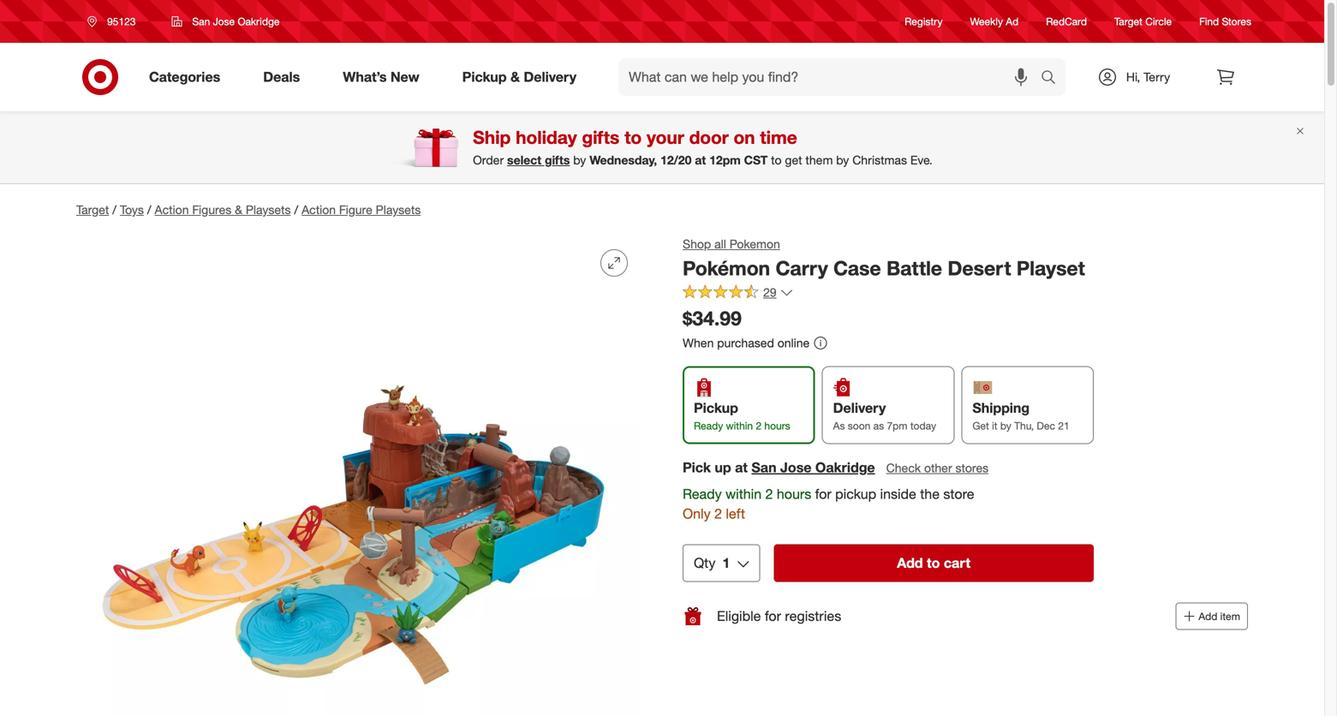 Task type: vqa. For each thing, say whether or not it's contained in the screenshot.


Task type: describe. For each thing, give the bounding box(es) containing it.
29 link
[[683, 284, 794, 304]]

san inside dropdown button
[[192, 15, 210, 28]]

redcard link
[[1047, 14, 1088, 29]]

add item
[[1199, 610, 1241, 623]]

ready within 2 hours for pickup inside the store only 2 left
[[683, 486, 975, 522]]

0 horizontal spatial to
[[625, 126, 642, 148]]

shop
[[683, 237, 711, 252]]

thu,
[[1015, 419, 1034, 432]]

1 vertical spatial for
[[765, 608, 782, 625]]

carry
[[776, 256, 828, 280]]

ship holiday gifts to your door on time order select gifts by wednesday, 12/20 at 12pm cst to get them by christmas eve.
[[473, 126, 933, 168]]

eligible
[[717, 608, 761, 625]]

2 horizontal spatial 2
[[766, 486, 773, 503]]

7pm
[[887, 419, 908, 432]]

time
[[760, 126, 798, 148]]

1 playsets from the left
[[246, 202, 291, 217]]

online
[[778, 336, 810, 351]]

pickup ready within 2 hours
[[694, 400, 791, 432]]

when purchased online
[[683, 336, 810, 351]]

purchased
[[718, 336, 775, 351]]

categories
[[149, 69, 220, 85]]

2 playsets from the left
[[376, 202, 421, 217]]

circle
[[1146, 15, 1172, 28]]

san jose oakridge
[[192, 15, 280, 28]]

jose inside dropdown button
[[213, 15, 235, 28]]

today
[[911, 419, 937, 432]]

left
[[726, 506, 746, 522]]

find
[[1200, 15, 1220, 28]]

target circle link
[[1115, 14, 1172, 29]]

$34.99
[[683, 307, 742, 331]]

order
[[473, 153, 504, 168]]

categories link
[[135, 58, 242, 96]]

target for target circle
[[1115, 15, 1143, 28]]

what's new
[[343, 69, 420, 85]]

12pm
[[710, 153, 741, 168]]

soon
[[848, 419, 871, 432]]

find stores link
[[1200, 14, 1252, 29]]

when
[[683, 336, 714, 351]]

pickup for &
[[462, 69, 507, 85]]

pok&#233;mon carry case battle desert playset, 1 of 21 image
[[76, 236, 642, 716]]

hi, terry
[[1127, 69, 1171, 84]]

door
[[690, 126, 729, 148]]

search button
[[1034, 58, 1075, 99]]

only
[[683, 506, 711, 522]]

holiday
[[516, 126, 577, 148]]

case
[[834, 256, 881, 280]]

the
[[921, 486, 940, 503]]

search
[[1034, 70, 1075, 87]]

qty 1
[[694, 555, 730, 571]]

to inside button
[[927, 555, 940, 571]]

it
[[993, 419, 998, 432]]

1 vertical spatial san
[[752, 459, 777, 476]]

ad
[[1006, 15, 1019, 28]]

check other stores button
[[886, 459, 990, 478]]

weekly ad link
[[971, 14, 1019, 29]]

your
[[647, 126, 685, 148]]

1
[[723, 555, 730, 571]]

registry link
[[905, 14, 943, 29]]

1 horizontal spatial by
[[837, 153, 850, 168]]

check
[[887, 461, 921, 476]]

check other stores
[[887, 461, 989, 476]]

terry
[[1144, 69, 1171, 84]]

all
[[715, 237, 727, 252]]

within inside pickup ready within 2 hours
[[726, 419, 753, 432]]

get
[[973, 419, 990, 432]]

delivery inside 'link'
[[524, 69, 577, 85]]

pick up at san jose oakridge
[[683, 459, 876, 476]]

shop all pokemon pokémon carry case battle desert playset
[[683, 237, 1086, 280]]

21
[[1059, 419, 1070, 432]]

as
[[874, 419, 885, 432]]

pickup & delivery link
[[448, 58, 598, 96]]

add to cart
[[897, 555, 971, 571]]

delivery as soon as 7pm today
[[834, 400, 937, 432]]

get
[[785, 153, 803, 168]]

wednesday,
[[590, 153, 657, 168]]

target circle
[[1115, 15, 1172, 28]]

0 horizontal spatial 2
[[715, 506, 722, 522]]

shipping
[[973, 400, 1030, 416]]

san jose oakridge button
[[752, 458, 876, 478]]

by inside shipping get it by thu, dec 21
[[1001, 419, 1012, 432]]

registries
[[785, 608, 842, 625]]

1 vertical spatial at
[[735, 459, 748, 476]]

san jose oakridge button
[[161, 6, 291, 37]]

on
[[734, 126, 755, 148]]



Task type: locate. For each thing, give the bounding box(es) containing it.
1 vertical spatial oakridge
[[816, 459, 876, 476]]

new
[[391, 69, 420, 85]]

0 vertical spatial within
[[726, 419, 753, 432]]

gifts down the holiday
[[545, 153, 570, 168]]

pick
[[683, 459, 711, 476]]

1 vertical spatial &
[[235, 202, 242, 217]]

1 vertical spatial add
[[1199, 610, 1218, 623]]

1 vertical spatial ready
[[683, 486, 722, 503]]

& right figures
[[235, 202, 242, 217]]

0 horizontal spatial playsets
[[246, 202, 291, 217]]

2 left left
[[715, 506, 722, 522]]

select
[[507, 153, 542, 168]]

within up up
[[726, 419, 753, 432]]

action figure playsets link
[[302, 202, 421, 217]]

at down door on the right top
[[695, 153, 706, 168]]

for right the eligible at right bottom
[[765, 608, 782, 625]]

2 down pick up at san jose oakridge
[[766, 486, 773, 503]]

1 vertical spatial target
[[76, 202, 109, 217]]

0 vertical spatial target
[[1115, 15, 1143, 28]]

target / toys / action figures & playsets / action figure playsets
[[76, 202, 421, 217]]

action figures & playsets link
[[155, 202, 291, 217]]

2 horizontal spatial to
[[927, 555, 940, 571]]

deals link
[[249, 58, 322, 96]]

for down san jose oakridge button
[[816, 486, 832, 503]]

2 horizontal spatial /
[[294, 202, 298, 217]]

0 vertical spatial oakridge
[[238, 15, 280, 28]]

other
[[925, 461, 953, 476]]

1 horizontal spatial add
[[1199, 610, 1218, 623]]

playset
[[1017, 256, 1086, 280]]

add left item
[[1199, 610, 1218, 623]]

playsets right "figure"
[[376, 202, 421, 217]]

as
[[834, 419, 845, 432]]

0 vertical spatial ready
[[694, 419, 723, 432]]

0 vertical spatial &
[[511, 69, 520, 85]]

1 horizontal spatial gifts
[[582, 126, 620, 148]]

what's new link
[[328, 58, 441, 96]]

target link
[[76, 202, 109, 217]]

2 inside pickup ready within 2 hours
[[756, 419, 762, 432]]

2 action from the left
[[302, 202, 336, 217]]

hours up pick up at san jose oakridge
[[765, 419, 791, 432]]

2 within from the top
[[726, 486, 762, 503]]

pickup up ship
[[462, 69, 507, 85]]

1 horizontal spatial san
[[752, 459, 777, 476]]

item
[[1221, 610, 1241, 623]]

pickup inside 'link'
[[462, 69, 507, 85]]

action right toys
[[155, 202, 189, 217]]

figures
[[192, 202, 232, 217]]

weekly
[[971, 15, 1004, 28]]

0 vertical spatial pickup
[[462, 69, 507, 85]]

deals
[[263, 69, 300, 85]]

find stores
[[1200, 15, 1252, 28]]

hi,
[[1127, 69, 1141, 84]]

cart
[[944, 555, 971, 571]]

delivery up the holiday
[[524, 69, 577, 85]]

1 horizontal spatial 2
[[756, 419, 762, 432]]

0 horizontal spatial jose
[[213, 15, 235, 28]]

within
[[726, 419, 753, 432], [726, 486, 762, 503]]

2 horizontal spatial by
[[1001, 419, 1012, 432]]

0 horizontal spatial san
[[192, 15, 210, 28]]

inside
[[881, 486, 917, 503]]

2 / from the left
[[147, 202, 151, 217]]

1 vertical spatial jose
[[781, 459, 812, 476]]

What can we help you find? suggestions appear below search field
[[619, 58, 1046, 96]]

dec
[[1037, 419, 1056, 432]]

christmas
[[853, 153, 908, 168]]

action left "figure"
[[302, 202, 336, 217]]

0 horizontal spatial at
[[695, 153, 706, 168]]

redcard
[[1047, 15, 1088, 28]]

1 horizontal spatial pickup
[[694, 400, 739, 416]]

12/20
[[661, 153, 692, 168]]

0 horizontal spatial add
[[897, 555, 924, 571]]

eve.
[[911, 153, 933, 168]]

pickup
[[462, 69, 507, 85], [694, 400, 739, 416]]

up
[[715, 459, 732, 476]]

0 horizontal spatial action
[[155, 202, 189, 217]]

them
[[806, 153, 833, 168]]

ready
[[694, 419, 723, 432], [683, 486, 722, 503]]

oakridge inside dropdown button
[[238, 15, 280, 28]]

jose
[[213, 15, 235, 28], [781, 459, 812, 476]]

/ left "figure"
[[294, 202, 298, 217]]

0 vertical spatial at
[[695, 153, 706, 168]]

eligible for registries
[[717, 608, 842, 625]]

san up categories link
[[192, 15, 210, 28]]

0 horizontal spatial oakridge
[[238, 15, 280, 28]]

0 vertical spatial jose
[[213, 15, 235, 28]]

0 vertical spatial delivery
[[524, 69, 577, 85]]

at right up
[[735, 459, 748, 476]]

by down the holiday
[[574, 153, 586, 168]]

1 vertical spatial gifts
[[545, 153, 570, 168]]

for
[[816, 486, 832, 503], [765, 608, 782, 625]]

add for add to cart
[[897, 555, 924, 571]]

0 horizontal spatial for
[[765, 608, 782, 625]]

& inside 'link'
[[511, 69, 520, 85]]

toys link
[[120, 202, 144, 217]]

ship
[[473, 126, 511, 148]]

ready inside ready within 2 hours for pickup inside the store only 2 left
[[683, 486, 722, 503]]

target inside target circle link
[[1115, 15, 1143, 28]]

/ right toys
[[147, 202, 151, 217]]

0 horizontal spatial by
[[574, 153, 586, 168]]

target
[[1115, 15, 1143, 28], [76, 202, 109, 217]]

ready up the pick
[[694, 419, 723, 432]]

san right up
[[752, 459, 777, 476]]

jose up ready within 2 hours for pickup inside the store only 2 left
[[781, 459, 812, 476]]

0 vertical spatial add
[[897, 555, 924, 571]]

1 horizontal spatial target
[[1115, 15, 1143, 28]]

1 horizontal spatial for
[[816, 486, 832, 503]]

battle
[[887, 256, 943, 280]]

1 vertical spatial pickup
[[694, 400, 739, 416]]

add
[[897, 555, 924, 571], [1199, 610, 1218, 623]]

store
[[944, 486, 975, 503]]

1 vertical spatial hours
[[777, 486, 812, 503]]

add to cart button
[[774, 544, 1094, 582]]

by right them
[[837, 153, 850, 168]]

95123
[[107, 15, 136, 28]]

playsets right figures
[[246, 202, 291, 217]]

delivery inside delivery as soon as 7pm today
[[834, 400, 886, 416]]

gifts up wednesday,
[[582, 126, 620, 148]]

0 horizontal spatial /
[[113, 202, 117, 217]]

0 horizontal spatial delivery
[[524, 69, 577, 85]]

1 horizontal spatial at
[[735, 459, 748, 476]]

0 vertical spatial 2
[[756, 419, 762, 432]]

3 / from the left
[[294, 202, 298, 217]]

gifts
[[582, 126, 620, 148], [545, 153, 570, 168]]

pokemon
[[730, 237, 781, 252]]

to up wednesday,
[[625, 126, 642, 148]]

1 vertical spatial 2
[[766, 486, 773, 503]]

1 horizontal spatial &
[[511, 69, 520, 85]]

1 horizontal spatial to
[[771, 153, 782, 168]]

to left the cart on the right bottom
[[927, 555, 940, 571]]

toys
[[120, 202, 144, 217]]

/ left toys link
[[113, 202, 117, 217]]

target left circle
[[1115, 15, 1143, 28]]

hours inside ready within 2 hours for pickup inside the store only 2 left
[[777, 486, 812, 503]]

desert
[[948, 256, 1012, 280]]

add left the cart on the right bottom
[[897, 555, 924, 571]]

ready inside pickup ready within 2 hours
[[694, 419, 723, 432]]

weekly ad
[[971, 15, 1019, 28]]

1 horizontal spatial /
[[147, 202, 151, 217]]

hours
[[765, 419, 791, 432], [777, 486, 812, 503]]

action
[[155, 202, 189, 217], [302, 202, 336, 217]]

within inside ready within 2 hours for pickup inside the store only 2 left
[[726, 486, 762, 503]]

within up left
[[726, 486, 762, 503]]

1 action from the left
[[155, 202, 189, 217]]

add item button
[[1176, 603, 1249, 630]]

1 vertical spatial delivery
[[834, 400, 886, 416]]

pickup inside pickup ready within 2 hours
[[694, 400, 739, 416]]

1 horizontal spatial jose
[[781, 459, 812, 476]]

playsets
[[246, 202, 291, 217], [376, 202, 421, 217]]

& up ship
[[511, 69, 520, 85]]

oakridge up pickup
[[816, 459, 876, 476]]

jose up categories link
[[213, 15, 235, 28]]

for inside ready within 2 hours for pickup inside the store only 2 left
[[816, 486, 832, 503]]

0 vertical spatial to
[[625, 126, 642, 148]]

what's
[[343, 69, 387, 85]]

1 / from the left
[[113, 202, 117, 217]]

by right it
[[1001, 419, 1012, 432]]

0 vertical spatial for
[[816, 486, 832, 503]]

/
[[113, 202, 117, 217], [147, 202, 151, 217], [294, 202, 298, 217]]

0 horizontal spatial pickup
[[462, 69, 507, 85]]

by
[[574, 153, 586, 168], [837, 153, 850, 168], [1001, 419, 1012, 432]]

pickup up up
[[694, 400, 739, 416]]

target for target / toys / action figures & playsets / action figure playsets
[[76, 202, 109, 217]]

0 vertical spatial hours
[[765, 419, 791, 432]]

1 horizontal spatial playsets
[[376, 202, 421, 217]]

pickup for ready
[[694, 400, 739, 416]]

to left get
[[771, 153, 782, 168]]

1 within from the top
[[726, 419, 753, 432]]

shipping get it by thu, dec 21
[[973, 400, 1070, 432]]

stores
[[1223, 15, 1252, 28]]

add for add item
[[1199, 610, 1218, 623]]

0 vertical spatial san
[[192, 15, 210, 28]]

1 horizontal spatial action
[[302, 202, 336, 217]]

2 vertical spatial to
[[927, 555, 940, 571]]

0 vertical spatial gifts
[[582, 126, 620, 148]]

1 vertical spatial within
[[726, 486, 762, 503]]

registry
[[905, 15, 943, 28]]

stores
[[956, 461, 989, 476]]

hours inside pickup ready within 2 hours
[[765, 419, 791, 432]]

2 vertical spatial 2
[[715, 506, 722, 522]]

0 horizontal spatial target
[[76, 202, 109, 217]]

at inside 'ship holiday gifts to your door on time order select gifts by wednesday, 12/20 at 12pm cst to get them by christmas eve.'
[[695, 153, 706, 168]]

target left toys
[[76, 202, 109, 217]]

95123 button
[[76, 6, 154, 37]]

0 horizontal spatial gifts
[[545, 153, 570, 168]]

2 up pick up at san jose oakridge
[[756, 419, 762, 432]]

0 horizontal spatial &
[[235, 202, 242, 217]]

oakridge up deals
[[238, 15, 280, 28]]

at
[[695, 153, 706, 168], [735, 459, 748, 476]]

ready up "only"
[[683, 486, 722, 503]]

1 horizontal spatial delivery
[[834, 400, 886, 416]]

hours down pick up at san jose oakridge
[[777, 486, 812, 503]]

1 vertical spatial to
[[771, 153, 782, 168]]

&
[[511, 69, 520, 85], [235, 202, 242, 217]]

29
[[764, 285, 777, 300]]

delivery up soon at the bottom of the page
[[834, 400, 886, 416]]

1 horizontal spatial oakridge
[[816, 459, 876, 476]]



